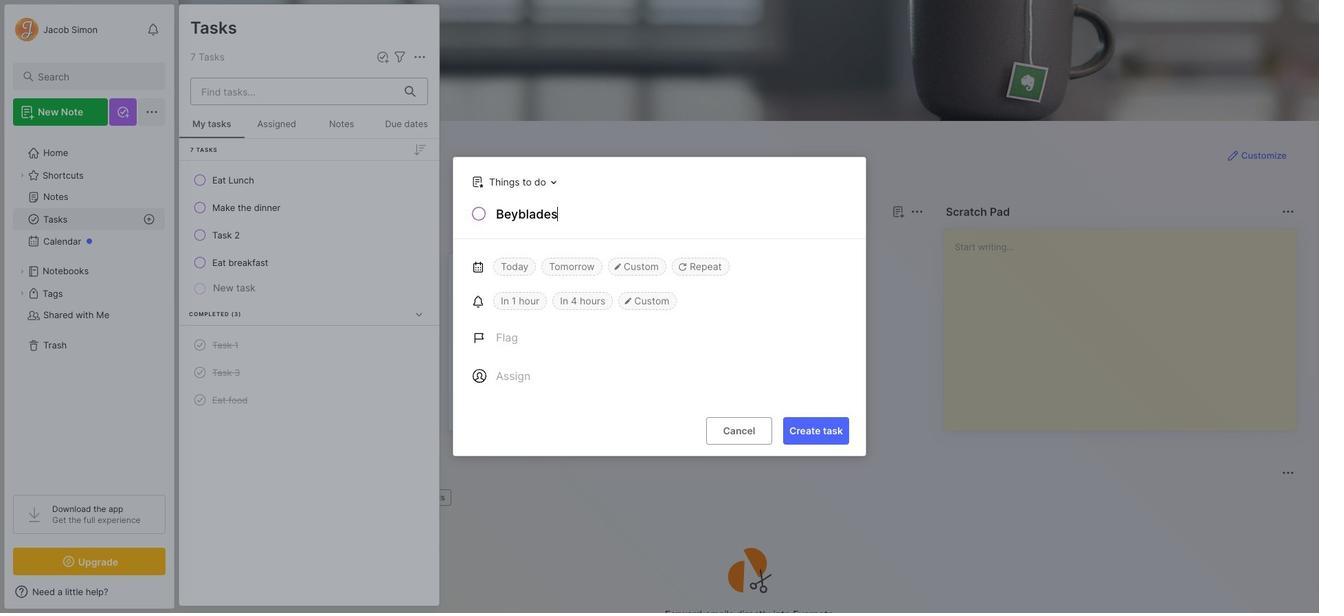 Task type: describe. For each thing, give the bounding box(es) containing it.
5 row from the top
[[185, 333, 434, 357]]

Enter task text field
[[495, 206, 850, 225]]

4 row from the top
[[185, 250, 434, 275]]

task 3 1 cell
[[212, 366, 240, 379]]

1 row from the top
[[185, 168, 434, 192]]

expand notebooks image
[[18, 267, 26, 276]]

Search text field
[[38, 70, 153, 83]]

expand tags image
[[18, 289, 26, 298]]

Find tasks… text field
[[193, 80, 397, 103]]

task 2 2 cell
[[212, 228, 240, 242]]

2 row from the top
[[185, 195, 434, 220]]

7 row from the top
[[185, 388, 434, 412]]

2 horizontal spatial tab
[[413, 489, 451, 506]]

eat lunch 0 cell
[[212, 173, 254, 187]]

new task image
[[376, 50, 390, 64]]



Task type: locate. For each thing, give the bounding box(es) containing it.
row
[[185, 168, 434, 192], [185, 195, 434, 220], [185, 223, 434, 247], [185, 250, 434, 275], [185, 333, 434, 357], [185, 360, 434, 385], [185, 388, 434, 412]]

tab list
[[203, 228, 922, 245]]

collapse 01_completed image
[[412, 307, 426, 321]]

6 row from the top
[[185, 360, 434, 385]]

main element
[[0, 0, 179, 613]]

eat food 2 cell
[[212, 393, 248, 407]]

None search field
[[38, 68, 153, 85]]

3 row from the top
[[185, 223, 434, 247]]

0 horizontal spatial tab
[[203, 228, 244, 245]]

tree inside main element
[[5, 134, 174, 483]]

eat breakfast 3 cell
[[212, 256, 268, 269]]

none search field inside main element
[[38, 68, 153, 85]]

tree
[[5, 134, 174, 483]]

row group
[[179, 139, 439, 424], [201, 253, 696, 440]]

tab
[[203, 228, 244, 245], [249, 228, 305, 245], [413, 489, 451, 506]]

Go to note or move task field
[[465, 172, 562, 192]]

make the dinner 1 cell
[[212, 201, 281, 214]]

Start writing… text field
[[955, 229, 1297, 420]]

task 1 0 cell
[[212, 338, 239, 352]]

1 horizontal spatial tab
[[249, 228, 305, 245]]



Task type: vqa. For each thing, say whether or not it's contained in the screenshot.
7th 'row' from the bottom of the page
yes



